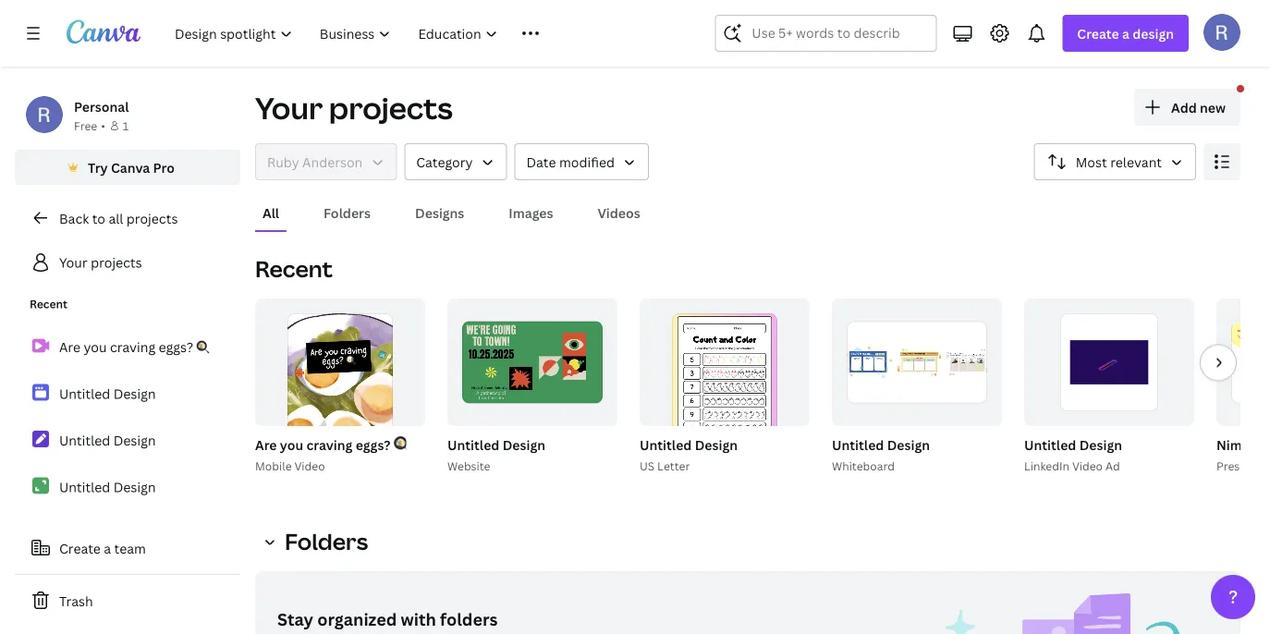 Task type: locate. For each thing, give the bounding box(es) containing it.
folders inside button
[[324, 204, 371, 221]]

your projects down to
[[59, 254, 142, 271]]

2 vertical spatial projects
[[91, 254, 142, 271]]

you
[[84, 338, 107, 356], [280, 436, 303, 453]]

0 horizontal spatial recent
[[30, 296, 67, 312]]

1 left of
[[382, 405, 387, 417]]

a left design
[[1122, 24, 1130, 42]]

date
[[526, 153, 556, 171]]

are inside "are you craving eggs? 🍳 mobile video"
[[255, 436, 277, 453]]

untitled design linkedin video ad
[[1024, 436, 1122, 473]]

1
[[123, 118, 129, 133], [382, 405, 387, 417]]

list
[[15, 327, 240, 600]]

designs button
[[408, 195, 472, 230]]

a
[[1122, 24, 1130, 42], [104, 539, 111, 557]]

letter
[[657, 458, 690, 473]]

untitled design button up whiteboard
[[832, 434, 930, 457]]

anderson
[[302, 153, 363, 171]]

1 horizontal spatial craving
[[306, 436, 353, 453]]

1 horizontal spatial create
[[1077, 24, 1119, 42]]

create left team
[[59, 539, 101, 557]]

1 horizontal spatial a
[[1122, 24, 1130, 42]]

you down your projects link
[[84, 338, 107, 356]]

1 untitled design from the top
[[59, 385, 156, 402]]

craving inside "are you craving eggs? 🍳 mobile video"
[[306, 436, 353, 453]]

1 vertical spatial untitled design
[[59, 431, 156, 449]]

category
[[416, 153, 473, 171]]

linkedin
[[1024, 458, 1070, 473]]

untitled design button for untitled design whiteboard
[[832, 434, 930, 457]]

1 horizontal spatial are
[[255, 436, 277, 453]]

untitled design button
[[447, 434, 545, 457], [640, 434, 738, 457], [832, 434, 930, 457], [1024, 434, 1122, 457]]

nimble
[[1217, 436, 1262, 453]]

0 vertical spatial 1
[[123, 118, 129, 133]]

try canva pro
[[88, 159, 175, 176]]

🍳 for are you craving eggs? 🍳
[[196, 338, 209, 356]]

None search field
[[715, 15, 937, 52]]

folders inside dropdown button
[[285, 526, 368, 556]]

back
[[59, 209, 89, 227]]

1 vertical spatial a
[[104, 539, 111, 557]]

0 horizontal spatial your
[[59, 254, 88, 271]]

create a design
[[1077, 24, 1174, 42]]

3
[[407, 405, 413, 417]]

a inside button
[[104, 539, 111, 557]]

free •
[[74, 118, 105, 133]]

a inside dropdown button
[[1122, 24, 1130, 42]]

your projects
[[255, 88, 453, 128], [59, 254, 142, 271]]

to
[[92, 209, 105, 227]]

4 untitled design button from the left
[[1024, 434, 1122, 457]]

untitled design link
[[15, 374, 240, 413], [15, 421, 240, 460], [15, 467, 240, 507]]

your down back on the left top
[[59, 254, 88, 271]]

0 vertical spatial your
[[255, 88, 323, 128]]

2 vertical spatial untitled design link
[[15, 467, 240, 507]]

create inside dropdown button
[[1077, 24, 1119, 42]]

create left design
[[1077, 24, 1119, 42]]

video left ad
[[1072, 458, 1103, 473]]

0 horizontal spatial 🍳
[[196, 338, 209, 356]]

recent
[[255, 254, 333, 284], [30, 296, 67, 312]]

create
[[1077, 24, 1119, 42], [59, 539, 101, 557]]

create a team button
[[15, 530, 240, 567]]

top level navigation element
[[163, 15, 671, 52], [163, 15, 671, 52]]

images
[[509, 204, 553, 221]]

trash link
[[15, 582, 240, 619]]

🍳 inside "are you craving eggs? 🍳 mobile video"
[[393, 436, 406, 453]]

untitled design button up letter
[[640, 434, 738, 457]]

2 untitled design link from the top
[[15, 421, 240, 460]]

1 video from the left
[[294, 458, 325, 473]]

try canva pro button
[[15, 150, 240, 185]]

3 untitled design link from the top
[[15, 467, 240, 507]]

folders button
[[316, 195, 378, 230]]

your
[[255, 88, 323, 128], [59, 254, 88, 271]]

stay organized with folders
[[277, 608, 498, 630]]

video inside "are you craving eggs? 🍳 mobile video"
[[294, 458, 325, 473]]

create inside button
[[59, 539, 101, 557]]

untitled design us letter
[[640, 436, 738, 473]]

untitled inside untitled design linkedin video ad
[[1024, 436, 1076, 453]]

create a team
[[59, 539, 146, 557]]

recent down your projects link
[[30, 296, 67, 312]]

are for are you craving eggs? 🍳 mobile video
[[255, 436, 277, 453]]

0 horizontal spatial video
[[294, 458, 325, 473]]

2 vertical spatial untitled design
[[59, 478, 156, 496]]

untitled
[[59, 385, 110, 402], [59, 431, 110, 449], [447, 436, 499, 453], [640, 436, 692, 453], [832, 436, 884, 453], [1024, 436, 1076, 453], [59, 478, 110, 496]]

0 vertical spatial a
[[1122, 24, 1130, 42]]

eggs? inside list
[[159, 338, 193, 356]]

designs
[[415, 204, 464, 221]]

a for team
[[104, 539, 111, 557]]

0 vertical spatial your projects
[[255, 88, 453, 128]]

0 vertical spatial eggs?
[[159, 338, 193, 356]]

1 horizontal spatial your
[[255, 88, 323, 128]]

folders down anderson
[[324, 204, 371, 221]]

0 vertical spatial recent
[[255, 254, 333, 284]]

0 vertical spatial folders
[[324, 204, 371, 221]]

untitled design
[[59, 385, 156, 402], [59, 431, 156, 449], [59, 478, 156, 496]]

0 vertical spatial you
[[84, 338, 107, 356]]

eggs? for are you craving eggs? 🍳
[[159, 338, 193, 356]]

folders up organized
[[285, 526, 368, 556]]

1 horizontal spatial eggs?
[[356, 436, 390, 453]]

1 vertical spatial create
[[59, 539, 101, 557]]

projects up category
[[329, 88, 453, 128]]

new
[[1200, 98, 1226, 116]]

a left team
[[104, 539, 111, 557]]

are inside are you craving eggs? 🍳 link
[[59, 338, 80, 356]]

1 vertical spatial you
[[280, 436, 303, 453]]

projects
[[329, 88, 453, 128], [126, 209, 178, 227], [91, 254, 142, 271]]

2 untitled design from the top
[[59, 431, 156, 449]]

1 right •
[[123, 118, 129, 133]]

untitled design button up "linkedin"
[[1024, 434, 1122, 457]]

0 vertical spatial craving
[[110, 338, 155, 356]]

Date modified button
[[514, 143, 649, 180]]

1 horizontal spatial you
[[280, 436, 303, 453]]

1 vertical spatial your projects
[[59, 254, 142, 271]]

3 untitled design from the top
[[59, 478, 156, 496]]

personal
[[74, 98, 129, 115]]

Category button
[[404, 143, 507, 180]]

1 untitled design button from the left
[[447, 434, 545, 457]]

0 vertical spatial create
[[1077, 24, 1119, 42]]

eggs? inside "are you craving eggs? 🍳 mobile video"
[[356, 436, 390, 453]]

your up ruby on the top left
[[255, 88, 323, 128]]

untitled inside untitled design whiteboard
[[832, 436, 884, 453]]

1 vertical spatial are
[[255, 436, 277, 453]]

add
[[1171, 98, 1197, 116]]

1 vertical spatial 🍳
[[393, 436, 406, 453]]

3 untitled design button from the left
[[832, 434, 930, 457]]

0 vertical spatial untitled design link
[[15, 374, 240, 413]]

0 horizontal spatial are
[[59, 338, 80, 356]]

untitled design for third untitled design link from the top
[[59, 478, 156, 496]]

create for create a team
[[59, 539, 101, 557]]

1 vertical spatial untitled design link
[[15, 421, 240, 460]]

you inside "are you craving eggs? 🍳 mobile video"
[[280, 436, 303, 453]]

1 vertical spatial craving
[[306, 436, 353, 453]]

0 horizontal spatial your projects
[[59, 254, 142, 271]]

0 vertical spatial are
[[59, 338, 80, 356]]

design inside untitled design linkedin video ad
[[1079, 436, 1122, 453]]

2 video from the left
[[1072, 458, 1103, 473]]

Search search field
[[752, 16, 900, 51]]

1 vertical spatial eggs?
[[356, 436, 390, 453]]

0 horizontal spatial create
[[59, 539, 101, 557]]

video
[[294, 458, 325, 473], [1072, 458, 1103, 473]]

1 horizontal spatial 🍳
[[393, 436, 406, 453]]

video down the are you craving eggs? 🍳 button
[[294, 458, 325, 473]]

0 horizontal spatial eggs?
[[159, 338, 193, 356]]

2 untitled design button from the left
[[640, 434, 738, 457]]

recent down all
[[255, 254, 333, 284]]

0 horizontal spatial 1
[[123, 118, 129, 133]]

1 vertical spatial 1
[[382, 405, 387, 417]]

0 horizontal spatial you
[[84, 338, 107, 356]]

design
[[113, 385, 156, 402], [113, 431, 156, 449], [503, 436, 545, 453], [695, 436, 738, 453], [887, 436, 930, 453], [1079, 436, 1122, 453], [113, 478, 156, 496]]

are
[[59, 338, 80, 356], [255, 436, 277, 453]]

1 horizontal spatial 1
[[382, 405, 387, 417]]

you inside list
[[84, 338, 107, 356]]

back to all projects link
[[15, 200, 240, 237]]

craving
[[110, 338, 155, 356], [306, 436, 353, 453]]

you for are you craving eggs? 🍳 mobile video
[[280, 436, 303, 453]]

try
[[88, 159, 108, 176]]

eggs?
[[159, 338, 193, 356], [356, 436, 390, 453]]

folders
[[324, 204, 371, 221], [285, 526, 368, 556]]

eggs? for are you craving eggs? 🍳 mobile video
[[356, 436, 390, 453]]

mobile
[[255, 458, 292, 473]]

untitled design button up website
[[447, 434, 545, 457]]

create for create a design
[[1077, 24, 1119, 42]]

are for are you craving eggs? 🍳
[[59, 338, 80, 356]]

🍳 inside are you craving eggs? 🍳 link
[[196, 338, 209, 356]]

0 vertical spatial 🍳
[[196, 338, 209, 356]]

list containing are you craving eggs? 🍳
[[15, 327, 240, 600]]

your projects up anderson
[[255, 88, 453, 128]]

0 horizontal spatial a
[[104, 539, 111, 557]]

of
[[390, 405, 404, 417]]

craving for are you craving eggs? 🍳
[[110, 338, 155, 356]]

projects right all on the top left of the page
[[126, 209, 178, 227]]

you up mobile on the left
[[280, 436, 303, 453]]

0 vertical spatial untitled design
[[59, 385, 156, 402]]

🍳 for are you craving eggs? 🍳 mobile video
[[393, 436, 406, 453]]

0 horizontal spatial craving
[[110, 338, 155, 356]]

projects down all on the top left of the page
[[91, 254, 142, 271]]

1 vertical spatial your
[[59, 254, 88, 271]]

1 horizontal spatial video
[[1072, 458, 1103, 473]]

create a design button
[[1062, 15, 1189, 52]]

🍳
[[196, 338, 209, 356], [393, 436, 406, 453]]

are you craving eggs? 🍳
[[59, 338, 209, 356]]

1 vertical spatial folders
[[285, 526, 368, 556]]

pro
[[153, 159, 175, 176]]

all button
[[255, 195, 287, 230]]



Task type: vqa. For each thing, say whether or not it's contained in the screenshot.
left you
yes



Task type: describe. For each thing, give the bounding box(es) containing it.
untitled inside untitled design website
[[447, 436, 499, 453]]

a for design
[[1122, 24, 1130, 42]]

trash
[[59, 592, 93, 610]]

untitled design whiteboard
[[832, 436, 930, 473]]

canva
[[111, 159, 150, 176]]

untitled design website
[[447, 436, 545, 473]]

1 horizontal spatial recent
[[255, 254, 333, 284]]

team
[[114, 539, 146, 557]]

craving for are you craving eggs? 🍳 mobile video
[[306, 436, 353, 453]]

ad
[[1106, 458, 1120, 473]]

design
[[1133, 24, 1174, 42]]

Owner button
[[255, 143, 397, 180]]

are you craving eggs? 🍳 mobile video
[[255, 436, 406, 473]]

free
[[74, 118, 97, 133]]

design inside 'untitled design us letter'
[[695, 436, 738, 453]]

are you craving eggs? 🍳 link
[[15, 327, 240, 367]]

1 horizontal spatial your projects
[[255, 88, 453, 128]]

1 vertical spatial projects
[[126, 209, 178, 227]]

video inside untitled design linkedin video ad
[[1072, 458, 1103, 473]]

•
[[101, 118, 105, 133]]

videos
[[598, 204, 640, 221]]

Sort by button
[[1034, 143, 1196, 180]]

with
[[401, 608, 436, 630]]

ruby anderson
[[267, 153, 363, 171]]

you for are you craving eggs? 🍳
[[84, 338, 107, 356]]

ruby anderson image
[[1204, 14, 1241, 51]]

untitled design for first untitled design link from the top
[[59, 385, 156, 402]]

us
[[640, 458, 655, 473]]

most
[[1076, 153, 1107, 171]]

all
[[109, 209, 123, 227]]

design inside untitled design website
[[503, 436, 545, 453]]

most relevant
[[1076, 153, 1162, 171]]

videos button
[[590, 195, 648, 230]]

organized
[[317, 608, 397, 630]]

add new
[[1171, 98, 1226, 116]]

1 vertical spatial recent
[[30, 296, 67, 312]]

modified
[[559, 153, 615, 171]]

untitled design for second untitled design link from the top
[[59, 431, 156, 449]]

1 of 3
[[382, 405, 413, 417]]

design inside untitled design whiteboard
[[887, 436, 930, 453]]

untitled design button for untitled design us letter
[[640, 434, 738, 457]]

untitled design button for untitled design linkedin video ad
[[1024, 434, 1122, 457]]

whiteboard
[[832, 458, 895, 473]]

website
[[447, 458, 490, 473]]

your projects link
[[15, 244, 240, 281]]

stay
[[277, 608, 313, 630]]

nimble s button
[[1217, 434, 1270, 457]]

presentati
[[1217, 458, 1270, 473]]

untitled design button for untitled design website
[[447, 434, 545, 457]]

back to all projects
[[59, 209, 178, 227]]

nimble s presentati
[[1217, 436, 1270, 473]]

1 untitled design link from the top
[[15, 374, 240, 413]]

folders
[[440, 608, 498, 630]]

date modified
[[526, 153, 615, 171]]

ruby
[[267, 153, 299, 171]]

add new button
[[1134, 89, 1241, 126]]

s
[[1265, 436, 1270, 453]]

are you craving eggs? 🍳 button
[[255, 434, 406, 457]]

all
[[263, 204, 279, 221]]

1 for 1 of 3
[[382, 405, 387, 417]]

relevant
[[1110, 153, 1162, 171]]

0 vertical spatial projects
[[329, 88, 453, 128]]

images button
[[501, 195, 561, 230]]

folders button
[[255, 523, 379, 560]]

untitled inside 'untitled design us letter'
[[640, 436, 692, 453]]

1 for 1
[[123, 118, 129, 133]]



